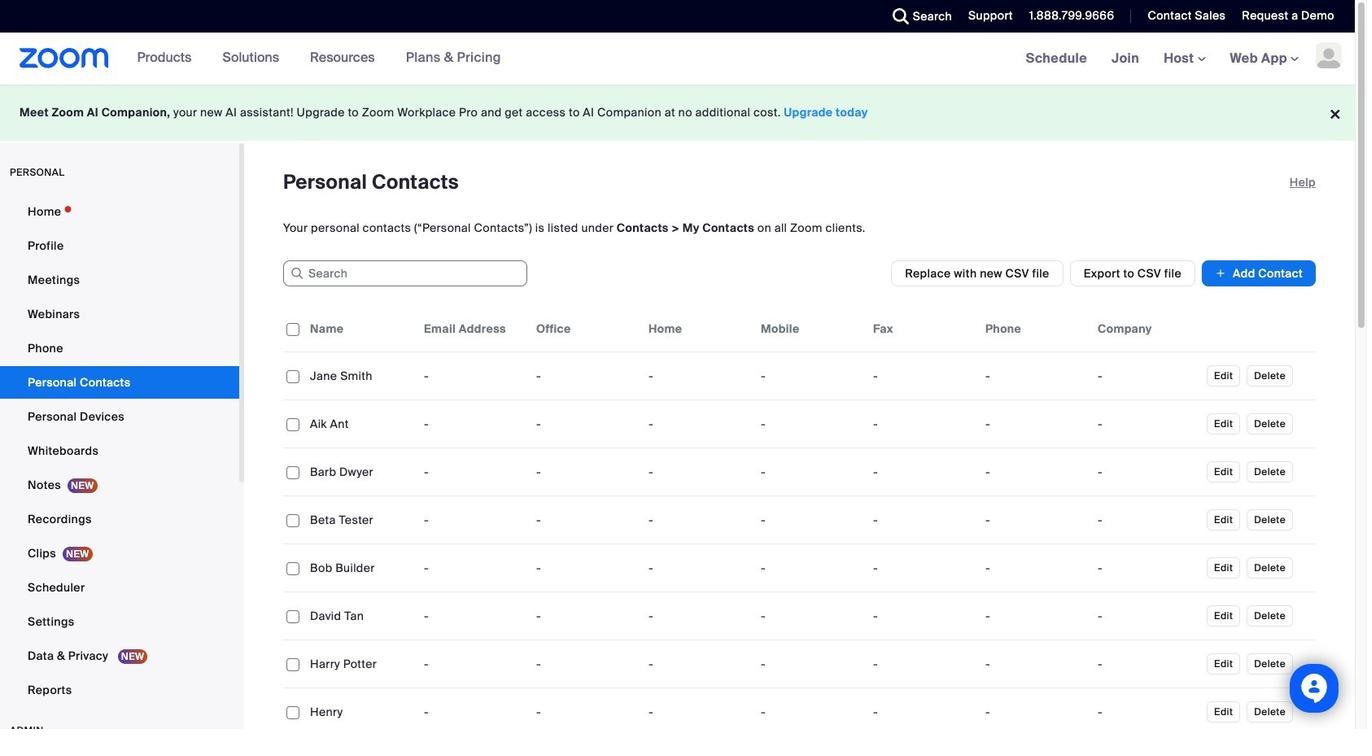 Task type: describe. For each thing, give the bounding box(es) containing it.
meetings navigation
[[1014, 33, 1356, 85]]

Search Contacts Input text field
[[283, 261, 528, 287]]

personal menu menu
[[0, 195, 239, 708]]



Task type: vqa. For each thing, say whether or not it's contained in the screenshot.
7th menu item from the bottom of the ADMIN MENU menu
no



Task type: locate. For each thing, give the bounding box(es) containing it.
banner
[[0, 33, 1356, 85]]

zoom logo image
[[20, 48, 109, 68]]

add image
[[1216, 265, 1227, 282]]

footer
[[0, 85, 1356, 141]]

application
[[283, 306, 1329, 729]]

profile picture image
[[1316, 42, 1343, 68]]

cell
[[979, 360, 1092, 392], [1092, 360, 1204, 392], [979, 408, 1092, 440], [1092, 408, 1204, 440], [979, 456, 1092, 488], [1092, 456, 1204, 488], [979, 504, 1092, 537], [1092, 504, 1204, 537], [979, 552, 1092, 585], [1092, 552, 1204, 585], [979, 600, 1092, 633], [1092, 600, 1204, 633], [979, 648, 1092, 681], [1092, 648, 1204, 681], [979, 696, 1092, 729], [1092, 696, 1204, 729]]

product information navigation
[[109, 33, 514, 85]]



